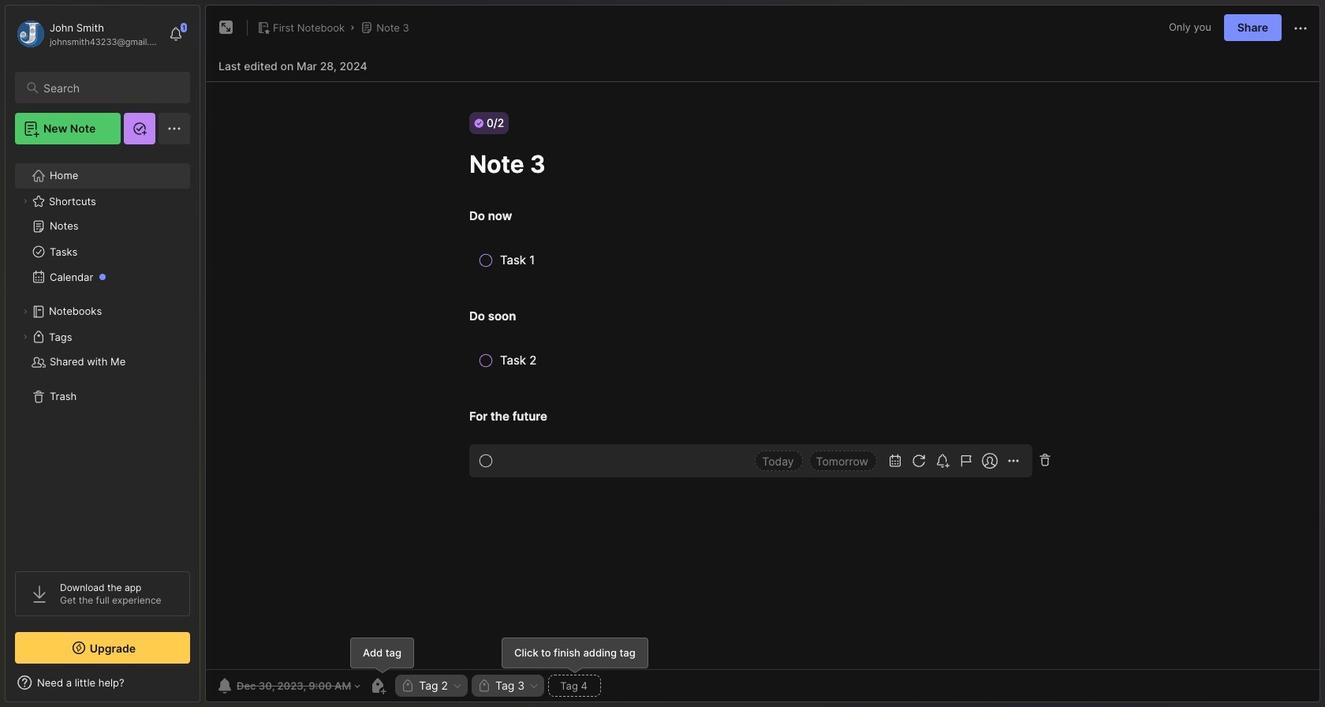 Task type: vqa. For each thing, say whether or not it's contained in the screenshot.
NOTE
no



Task type: locate. For each thing, give the bounding box(es) containing it.
Edit reminder field
[[214, 675, 362, 697]]

main element
[[0, 0, 205, 707]]

click to collapse image
[[199, 678, 211, 697]]

expand tags image
[[21, 332, 30, 342]]

Add tag field
[[559, 679, 591, 693]]

add tag image
[[369, 676, 388, 695]]

expand note image
[[217, 18, 236, 37]]

tooltip
[[350, 637, 414, 674]]

none search field inside main element
[[43, 78, 176, 97]]

None search field
[[43, 78, 176, 97]]

Account field
[[15, 18, 161, 50]]

Tag 3 Tag actions field
[[525, 680, 540, 691]]

More actions field
[[1292, 17, 1311, 38]]

more actions image
[[1292, 19, 1311, 38]]

tree
[[6, 154, 200, 557]]

Note Editor text field
[[206, 81, 1320, 669]]



Task type: describe. For each thing, give the bounding box(es) containing it.
WHAT'S NEW field
[[6, 670, 200, 695]]

Tag 2 Tag actions field
[[448, 680, 463, 691]]

tree inside main element
[[6, 154, 200, 557]]

expand notebooks image
[[21, 307, 30, 316]]

Search text field
[[43, 81, 176, 95]]

note window element
[[205, 5, 1321, 706]]



